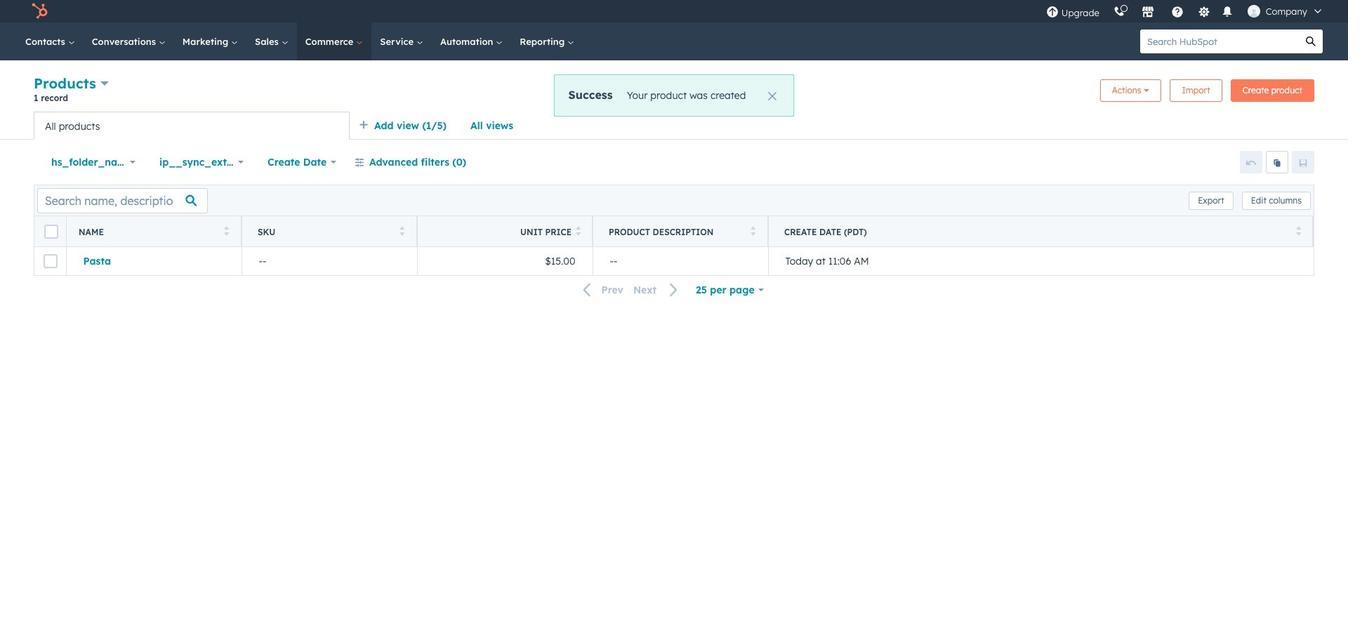 Task type: vqa. For each thing, say whether or not it's contained in the screenshot.
Search name, description, or SKU search field
yes



Task type: describe. For each thing, give the bounding box(es) containing it.
3 press to sort. element from the left
[[576, 226, 581, 238]]

close image
[[769, 92, 777, 100]]

2 press to sort. element from the left
[[399, 226, 404, 238]]

press to sort. image for 5th press to sort. element from right
[[224, 226, 229, 236]]

Search HubSpot search field
[[1140, 29, 1299, 53]]

4 press to sort. element from the left
[[750, 226, 756, 238]]

pagination navigation
[[575, 281, 687, 299]]

jacob simon image
[[1248, 5, 1260, 18]]

press to sort. image for 1st press to sort. element from the right
[[1296, 226, 1301, 236]]

1 press to sort. image from the left
[[399, 226, 404, 236]]

1 press to sort. element from the left
[[224, 226, 229, 238]]



Task type: locate. For each thing, give the bounding box(es) containing it.
0 horizontal spatial press to sort. image
[[399, 226, 404, 236]]

marketplaces image
[[1142, 6, 1154, 19]]

1 press to sort. image from the left
[[224, 226, 229, 236]]

press to sort. element
[[224, 226, 229, 238], [399, 226, 404, 238], [576, 226, 581, 238], [750, 226, 756, 238], [1296, 226, 1301, 238]]

2 press to sort. image from the left
[[750, 226, 756, 236]]

alert
[[554, 74, 795, 117]]

press to sort. image
[[224, 226, 229, 236], [576, 226, 581, 236], [1296, 226, 1301, 236]]

1 horizontal spatial press to sort. image
[[750, 226, 756, 236]]

3 press to sort. image from the left
[[1296, 226, 1301, 236]]

5 press to sort. element from the left
[[1296, 226, 1301, 238]]

2 press to sort. image from the left
[[576, 226, 581, 236]]

banner
[[34, 73, 1315, 112]]

menu
[[1039, 0, 1331, 22]]

2 horizontal spatial press to sort. image
[[1296, 226, 1301, 236]]

Search name, description, or SKU search field
[[37, 188, 208, 213]]

1 horizontal spatial press to sort. image
[[576, 226, 581, 236]]

0 horizontal spatial press to sort. image
[[224, 226, 229, 236]]

press to sort. image
[[399, 226, 404, 236], [750, 226, 756, 236]]

press to sort. image for third press to sort. element
[[576, 226, 581, 236]]



